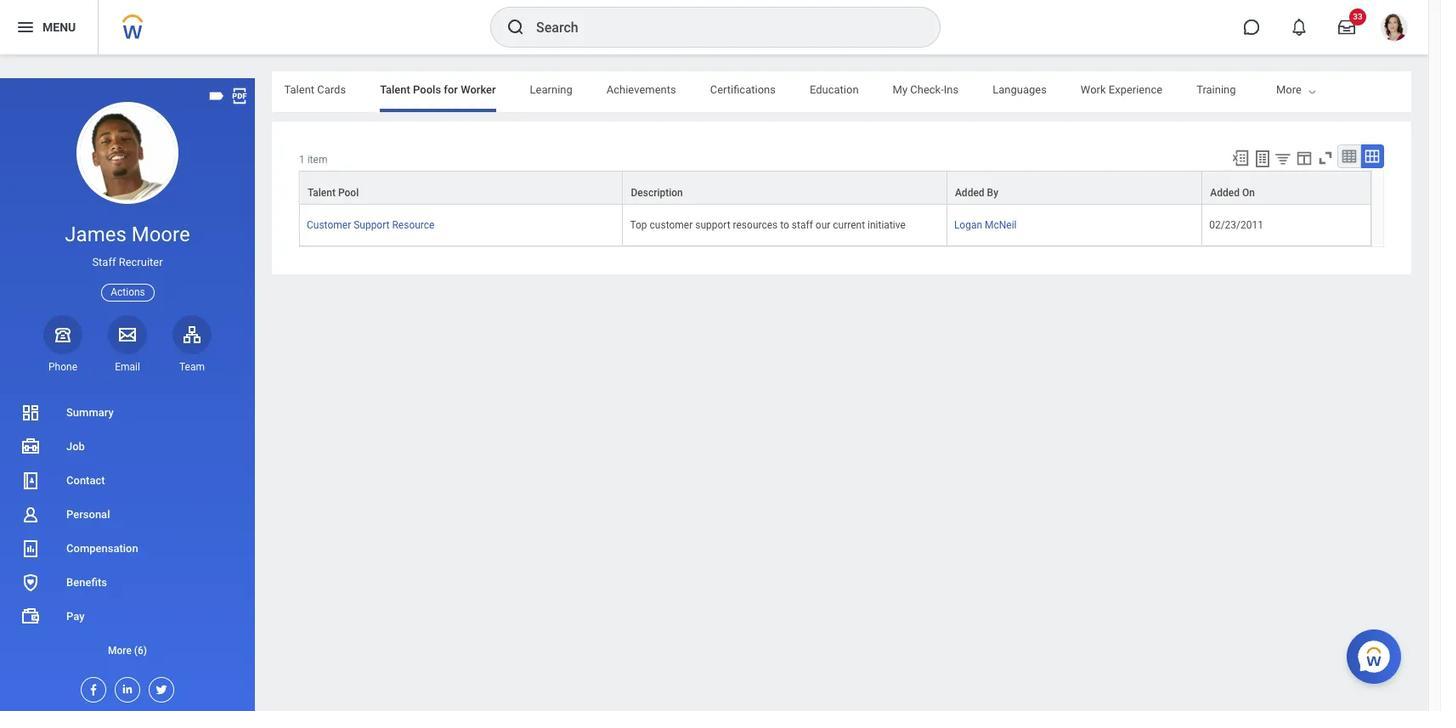 Task type: locate. For each thing, give the bounding box(es) containing it.
work experience
[[1081, 83, 1163, 96]]

talent for talent pools for worker
[[380, 83, 410, 96]]

justify image
[[15, 17, 36, 37]]

select to filter grid data image
[[1274, 150, 1293, 167]]

email button
[[108, 315, 147, 374]]

1 vertical spatial more
[[108, 645, 132, 657]]

talent
[[284, 83, 315, 96], [380, 83, 410, 96], [308, 187, 336, 199]]

logan mcneil
[[955, 219, 1017, 231]]

phone
[[48, 361, 77, 373]]

1 row from the top
[[299, 171, 1372, 205]]

staff
[[92, 256, 116, 269]]

talent inside popup button
[[308, 187, 336, 199]]

33 button
[[1329, 9, 1367, 46]]

customer support resource link
[[307, 216, 435, 231]]

job link
[[0, 430, 255, 464]]

summary link
[[0, 396, 255, 430]]

more for more
[[1277, 83, 1302, 96]]

2 added from the left
[[1211, 187, 1240, 199]]

staff recruiter
[[92, 256, 163, 269]]

job image
[[20, 437, 41, 457]]

talent left 'pools'
[[380, 83, 410, 96]]

team james moore element
[[173, 360, 212, 374]]

top customer support resources to staff our current initiative
[[630, 219, 906, 231]]

compensation image
[[20, 539, 41, 559]]

personal link
[[0, 498, 255, 532]]

more for more (6)
[[108, 645, 132, 657]]

support
[[696, 219, 731, 231]]

added for added on
[[1211, 187, 1240, 199]]

click to view/edit grid preferences image
[[1295, 149, 1314, 167]]

job
[[66, 440, 85, 453]]

customer
[[650, 219, 693, 231]]

row containing customer support resource
[[299, 205, 1372, 247]]

added left 'by'
[[955, 187, 985, 199]]

fullscreen image
[[1317, 149, 1335, 167]]

talent for talent cards
[[284, 83, 315, 96]]

description
[[631, 187, 683, 199]]

contact
[[66, 474, 105, 487]]

logan
[[955, 219, 983, 231]]

added left on
[[1211, 187, 1240, 199]]

row
[[299, 171, 1372, 205], [299, 205, 1372, 247]]

more down the notifications large icon on the right top of page
[[1277, 83, 1302, 96]]

mcneil
[[985, 219, 1017, 231]]

list
[[0, 396, 255, 668]]

more
[[1277, 83, 1302, 96], [108, 645, 132, 657]]

team link
[[173, 315, 212, 374]]

customer
[[307, 219, 351, 231]]

pools
[[413, 83, 441, 96]]

added
[[955, 187, 985, 199], [1211, 187, 1240, 199]]

0 horizontal spatial added
[[955, 187, 985, 199]]

more inside dropdown button
[[108, 645, 132, 657]]

workday assistant region
[[1347, 623, 1409, 684]]

twitter image
[[150, 678, 168, 697]]

1 added from the left
[[955, 187, 985, 199]]

on
[[1243, 187, 1255, 199]]

top
[[630, 219, 647, 231]]

achievements
[[607, 83, 676, 96]]

pay link
[[0, 600, 255, 634]]

more (6) button
[[0, 641, 255, 661]]

summary
[[66, 406, 114, 419]]

resource
[[392, 219, 435, 231]]

more left (6)
[[108, 645, 132, 657]]

summary image
[[20, 403, 41, 423]]

2 row from the top
[[299, 205, 1372, 247]]

toolbar
[[1224, 145, 1385, 171]]

list containing summary
[[0, 396, 255, 668]]

customer support resource
[[307, 219, 435, 231]]

02/23/2011
[[1210, 219, 1264, 231]]

(6)
[[134, 645, 147, 657]]

learning
[[530, 83, 573, 96]]

0 vertical spatial more
[[1277, 83, 1302, 96]]

talent left pool
[[308, 187, 336, 199]]

description button
[[623, 172, 947, 204]]

added on button
[[1203, 172, 1371, 204]]

0 horizontal spatial more
[[108, 645, 132, 657]]

talent for talent pool
[[308, 187, 336, 199]]

talent pool button
[[300, 172, 623, 204]]

check-
[[911, 83, 944, 96]]

more (6)
[[108, 645, 147, 657]]

talent left cards
[[284, 83, 315, 96]]

for
[[444, 83, 458, 96]]

initiative
[[868, 219, 906, 231]]

tab list
[[0, 71, 1236, 112]]

1 horizontal spatial more
[[1277, 83, 1302, 96]]

pool
[[338, 187, 359, 199]]

view printable version (pdf) image
[[230, 87, 249, 105]]

cards
[[317, 83, 346, 96]]

1 horizontal spatial added
[[1211, 187, 1240, 199]]

talent cards
[[284, 83, 346, 96]]

james moore
[[65, 223, 190, 247]]

contact image
[[20, 471, 41, 491]]

personal
[[66, 508, 110, 521]]

linkedin image
[[116, 678, 134, 696]]

benefits image
[[20, 573, 41, 593]]



Task type: describe. For each thing, give the bounding box(es) containing it.
talent pools for worker
[[380, 83, 496, 96]]

benefits link
[[0, 566, 255, 600]]

contact link
[[0, 464, 255, 498]]

search image
[[506, 17, 526, 37]]

team
[[179, 361, 205, 373]]

menu button
[[0, 0, 98, 54]]

ins
[[944, 83, 959, 96]]

added by button
[[948, 172, 1202, 204]]

expand table image
[[1364, 148, 1381, 165]]

export to worksheets image
[[1253, 149, 1273, 169]]

1 item
[[299, 154, 328, 166]]

staff
[[792, 219, 813, 231]]

phone button
[[43, 315, 82, 374]]

experience
[[1109, 83, 1163, 96]]

email james moore element
[[108, 360, 147, 374]]

moore
[[132, 223, 190, 247]]

profile logan mcneil image
[[1381, 14, 1409, 44]]

current
[[833, 219, 865, 231]]

logan mcneil link
[[955, 216, 1017, 231]]

added for added by
[[955, 187, 985, 199]]

certifications
[[710, 83, 776, 96]]

phone james moore element
[[43, 360, 82, 374]]

menu
[[43, 20, 76, 34]]

my check-ins
[[893, 83, 959, 96]]

worker
[[461, 83, 496, 96]]

item
[[307, 154, 328, 166]]

recruiter
[[119, 256, 163, 269]]

by
[[987, 187, 999, 199]]

actions button
[[101, 284, 155, 302]]

resources
[[733, 219, 778, 231]]

more (6) button
[[0, 634, 255, 668]]

33
[[1354, 12, 1363, 21]]

notifications large image
[[1291, 19, 1308, 36]]

training
[[1197, 83, 1236, 96]]

added on
[[1211, 187, 1255, 199]]

facebook image
[[82, 678, 100, 697]]

inbox large image
[[1339, 19, 1356, 36]]

tag image
[[207, 87, 226, 105]]

view team image
[[182, 325, 202, 345]]

my
[[893, 83, 908, 96]]

compensation link
[[0, 532, 255, 566]]

navigation pane region
[[0, 78, 255, 712]]

export to excel image
[[1232, 149, 1250, 167]]

added by
[[955, 187, 999, 199]]

pay image
[[20, 607, 41, 627]]

email
[[115, 361, 140, 373]]

mail image
[[117, 325, 138, 345]]

tab list containing talent cards
[[0, 71, 1236, 112]]

compensation
[[66, 542, 138, 555]]

menu banner
[[0, 0, 1429, 54]]

support
[[354, 219, 390, 231]]

Search Workday  search field
[[536, 9, 905, 46]]

1
[[299, 154, 305, 166]]

our
[[816, 219, 831, 231]]

actions
[[111, 286, 145, 298]]

education
[[810, 83, 859, 96]]

personal image
[[20, 505, 41, 525]]

table image
[[1341, 148, 1358, 165]]

talent pool
[[308, 187, 359, 199]]

benefits
[[66, 576, 107, 589]]

languages
[[993, 83, 1047, 96]]

row containing talent pool
[[299, 171, 1372, 205]]

work
[[1081, 83, 1106, 96]]

pay
[[66, 610, 85, 623]]

james
[[65, 223, 126, 247]]

to
[[781, 219, 790, 231]]

phone image
[[51, 325, 75, 345]]



Task type: vqa. For each thing, say whether or not it's contained in the screenshot.
initiative
yes



